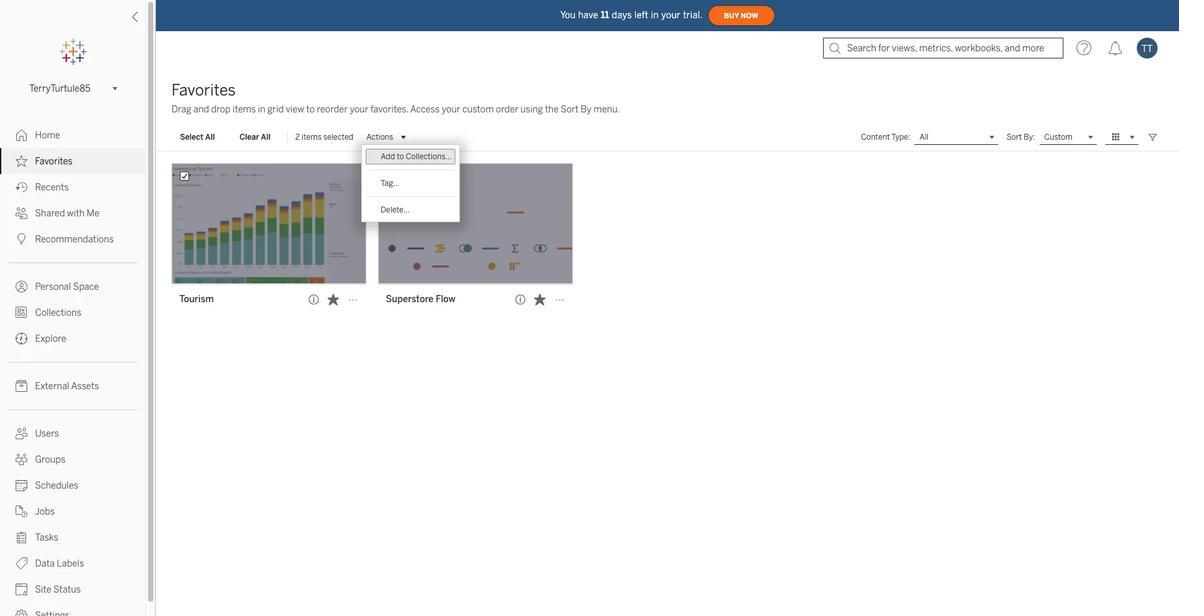 Task type: locate. For each thing, give the bounding box(es) containing it.
now
[[742, 11, 759, 20]]

content
[[862, 133, 891, 142]]

shared with me link
[[0, 200, 146, 226]]

tourism
[[179, 294, 214, 305]]

menu
[[362, 145, 460, 222]]

recents
[[35, 182, 69, 193]]

clear all
[[240, 133, 271, 142]]

1 vertical spatial in
[[258, 104, 266, 115]]

custom
[[1045, 132, 1073, 141]]

add to collections...
[[381, 152, 452, 161]]

data labels link
[[0, 551, 146, 577]]

buy now
[[725, 11, 759, 20]]

0 horizontal spatial all
[[205, 133, 215, 142]]

1 horizontal spatial items
[[302, 133, 322, 142]]

1 all from the left
[[205, 133, 215, 142]]

site status
[[35, 584, 81, 596]]

sort
[[561, 104, 579, 115], [1007, 133, 1023, 142]]

1 horizontal spatial sort
[[1007, 133, 1023, 142]]

your right reorder
[[350, 104, 369, 115]]

external assets link
[[0, 373, 146, 399]]

favorites
[[172, 81, 236, 99], [35, 156, 73, 167]]

in
[[651, 9, 659, 20], [258, 104, 266, 115]]

to right view
[[307, 104, 315, 115]]

all right type:
[[920, 133, 929, 142]]

access
[[411, 104, 440, 115]]

users
[[35, 428, 59, 439]]

you have 11 days left in your trial.
[[561, 9, 703, 20]]

content type:
[[862, 133, 911, 142]]

select
[[180, 133, 204, 142]]

1 horizontal spatial your
[[442, 104, 461, 115]]

your
[[662, 9, 681, 20], [350, 104, 369, 115], [442, 104, 461, 115]]

by:
[[1024, 133, 1036, 142]]

delete…
[[381, 205, 410, 215]]

1 vertical spatial sort
[[1007, 133, 1023, 142]]

0 horizontal spatial items
[[233, 104, 256, 115]]

actions
[[367, 133, 394, 142]]

1 horizontal spatial in
[[651, 9, 659, 20]]

external
[[35, 381, 69, 392]]

to right add
[[397, 152, 404, 161]]

you
[[561, 9, 576, 20]]

labels
[[57, 558, 84, 569]]

schedules
[[35, 480, 78, 491]]

to inside the favorites drag and drop items in grid view to reorder your favorites. access your custom order using the sort by menu.
[[307, 104, 315, 115]]

0 horizontal spatial to
[[307, 104, 315, 115]]

2 items selected
[[295, 133, 354, 142]]

have
[[579, 9, 599, 20]]

in inside the favorites drag and drop items in grid view to reorder your favorites. access your custom order using the sort by menu.
[[258, 104, 266, 115]]

0 horizontal spatial sort
[[561, 104, 579, 115]]

users link
[[0, 421, 146, 447]]

1 vertical spatial to
[[397, 152, 404, 161]]

add to collections... checkbox item
[[366, 149, 456, 164]]

and
[[194, 104, 209, 115]]

recommendations link
[[0, 226, 146, 252]]

in left grid
[[258, 104, 266, 115]]

using
[[521, 104, 543, 115]]

custom
[[463, 104, 494, 115]]

2 horizontal spatial all
[[920, 133, 929, 142]]

items
[[233, 104, 256, 115], [302, 133, 322, 142]]

superstore
[[386, 294, 434, 305]]

0 vertical spatial sort
[[561, 104, 579, 115]]

2 all from the left
[[261, 133, 271, 142]]

days
[[612, 9, 632, 20]]

to
[[307, 104, 315, 115], [397, 152, 404, 161]]

all right select
[[205, 133, 215, 142]]

your right access
[[442, 104, 461, 115]]

items right drop
[[233, 104, 256, 115]]

sort by:
[[1007, 133, 1036, 142]]

tag…
[[381, 179, 400, 188]]

buy now button
[[708, 5, 775, 26]]

sort left by:
[[1007, 133, 1023, 142]]

menu.
[[594, 104, 620, 115]]

favorites inside the favorites drag and drop items in grid view to reorder your favorites. access your custom order using the sort by menu.
[[172, 81, 236, 99]]

0 vertical spatial in
[[651, 9, 659, 20]]

1 vertical spatial favorites
[[35, 156, 73, 167]]

0 vertical spatial to
[[307, 104, 315, 115]]

all
[[205, 133, 215, 142], [261, 133, 271, 142], [920, 133, 929, 142]]

Search for views, metrics, workbooks, and more text field
[[824, 38, 1064, 59]]

0 vertical spatial favorites
[[172, 81, 236, 99]]

favorites inside main navigation. press the up and down arrow keys to access links. element
[[35, 156, 73, 167]]

favorites up the and
[[172, 81, 236, 99]]

0 horizontal spatial favorites
[[35, 156, 73, 167]]

jobs link
[[0, 499, 146, 525]]

1 horizontal spatial all
[[261, 133, 271, 142]]

favorites up recents
[[35, 156, 73, 167]]

personal space link
[[0, 274, 146, 300]]

1 horizontal spatial to
[[397, 152, 404, 161]]

terryturtule85 button
[[24, 81, 122, 96]]

0 horizontal spatial your
[[350, 104, 369, 115]]

schedules link
[[0, 473, 146, 499]]

recommendations
[[35, 234, 114, 245]]

1 horizontal spatial favorites
[[172, 81, 236, 99]]

3 all from the left
[[920, 133, 929, 142]]

in for you
[[651, 9, 659, 20]]

trial.
[[684, 9, 703, 20]]

0 vertical spatial items
[[233, 104, 256, 115]]

your left trial.
[[662, 9, 681, 20]]

items right 2
[[302, 133, 322, 142]]

selected
[[324, 133, 354, 142]]

in for favorites
[[258, 104, 266, 115]]

0 horizontal spatial in
[[258, 104, 266, 115]]

order
[[496, 104, 519, 115]]

all for clear all
[[261, 133, 271, 142]]

home link
[[0, 122, 146, 148]]

flow
[[436, 294, 456, 305]]

2 horizontal spatial your
[[662, 9, 681, 20]]

home
[[35, 130, 60, 141]]

sort left by at the top
[[561, 104, 579, 115]]

explore
[[35, 334, 66, 345]]

all right clear
[[261, 133, 271, 142]]

personal space
[[35, 281, 99, 293]]

in right left on the right of the page
[[651, 9, 659, 20]]

clear all button
[[231, 129, 279, 145]]

by
[[581, 104, 592, 115]]



Task type: vqa. For each thing, say whether or not it's contained in the screenshot.
the bottom 29,
no



Task type: describe. For each thing, give the bounding box(es) containing it.
favorites drag and drop items in grid view to reorder your favorites. access your custom order using the sort by menu.
[[172, 81, 620, 115]]

drop
[[211, 104, 231, 115]]

collections link
[[0, 300, 146, 326]]

the
[[545, 104, 559, 115]]

me
[[87, 208, 100, 219]]

drag
[[172, 104, 192, 115]]

add
[[381, 152, 395, 161]]

1 vertical spatial items
[[302, 133, 322, 142]]

groups link
[[0, 447, 146, 473]]

shared with me
[[35, 208, 100, 219]]

data
[[35, 558, 55, 569]]

grid
[[268, 104, 284, 115]]

menu containing add to collections...
[[362, 145, 460, 222]]

navigation panel element
[[0, 39, 146, 616]]

type:
[[892, 133, 911, 142]]

to inside checkbox item
[[397, 152, 404, 161]]

all button
[[915, 129, 999, 145]]

all inside "popup button"
[[920, 133, 929, 142]]

favorites for favorites drag and drop items in grid view to reorder your favorites. access your custom order using the sort by menu.
[[172, 81, 236, 99]]

favorites for favorites
[[35, 156, 73, 167]]

data labels
[[35, 558, 84, 569]]

favorites.
[[371, 104, 409, 115]]

buy
[[725, 11, 740, 20]]

actions button
[[361, 129, 410, 145]]

reorder
[[317, 104, 348, 115]]

assets
[[71, 381, 99, 392]]

main navigation. press the up and down arrow keys to access links. element
[[0, 122, 146, 616]]

status
[[53, 584, 81, 596]]

left
[[635, 9, 649, 20]]

superstore flow
[[386, 294, 456, 305]]

personal
[[35, 281, 71, 293]]

collections
[[35, 308, 81, 319]]

site
[[35, 584, 51, 596]]

view
[[286, 104, 305, 115]]

tasks link
[[0, 525, 146, 551]]

sort inside the favorites drag and drop items in grid view to reorder your favorites. access your custom order using the sort by menu.
[[561, 104, 579, 115]]

groups
[[35, 454, 65, 465]]

jobs
[[35, 506, 55, 517]]

tasks
[[35, 532, 58, 543]]

grid view image
[[1111, 131, 1123, 143]]

2
[[295, 133, 300, 142]]

clear
[[240, 133, 259, 142]]

space
[[73, 281, 99, 293]]

terryturtule85
[[29, 83, 90, 94]]

explore link
[[0, 326, 146, 352]]

custom button
[[1040, 129, 1098, 145]]

11
[[601, 9, 610, 20]]

collections...
[[406, 152, 452, 161]]

recents link
[[0, 174, 146, 200]]

all for select all
[[205, 133, 215, 142]]

select all button
[[172, 129, 223, 145]]

external assets
[[35, 381, 99, 392]]

site status link
[[0, 577, 146, 603]]

with
[[67, 208, 85, 219]]

items inside the favorites drag and drop items in grid view to reorder your favorites. access your custom order using the sort by menu.
[[233, 104, 256, 115]]

favorites link
[[0, 148, 146, 174]]

shared
[[35, 208, 65, 219]]

select all
[[180, 133, 215, 142]]



